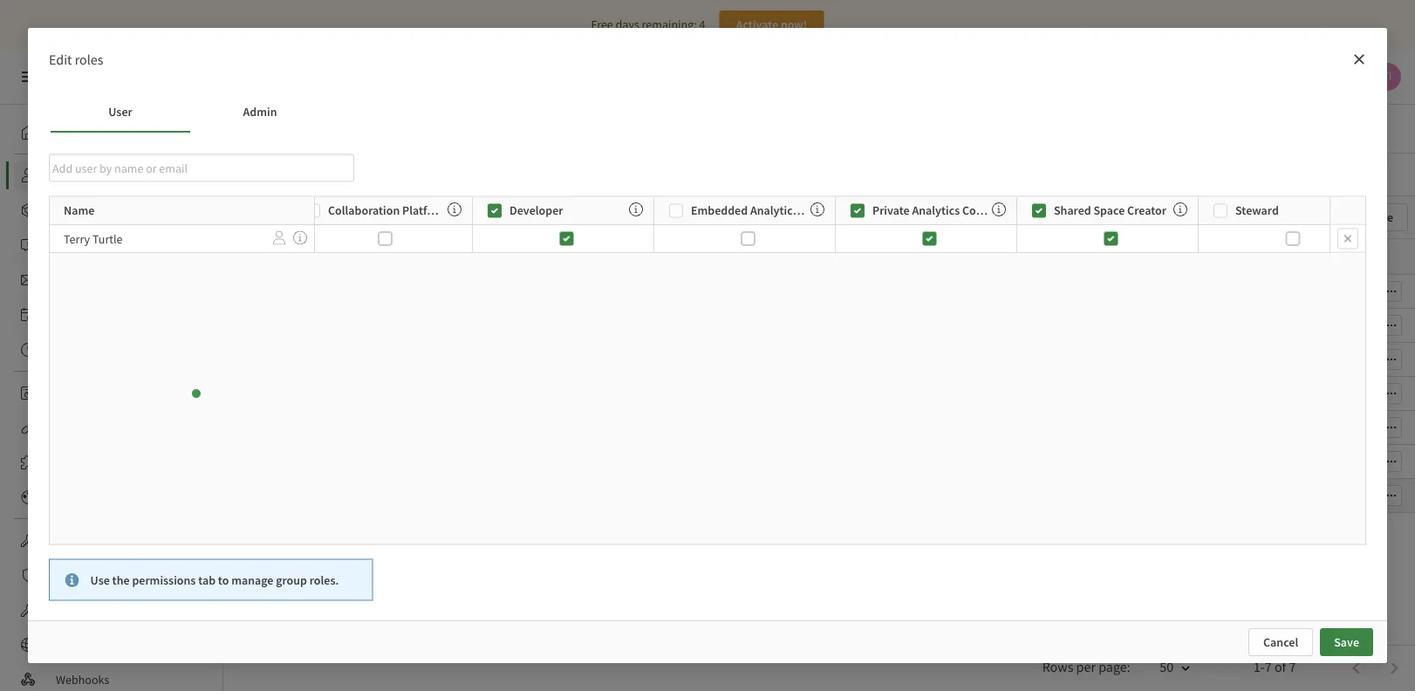 Task type: vqa. For each thing, say whether or not it's contained in the screenshot.
Explore your data directly or let Qlik generate insights for you with's Explore
no



Task type: describe. For each thing, give the bounding box(es) containing it.
admin button
[[190, 91, 330, 133]]

2 creator from the left
[[1127, 202, 1167, 218]]

entitlements
[[1259, 209, 1327, 225]]

use
[[90, 572, 110, 588]]

edit inside 'button'
[[1132, 209, 1153, 225]]

users
[[289, 166, 317, 182]]

embedded analytics user
[[691, 202, 825, 218]]

roles inside edit roles dialog
[[75, 51, 103, 68]]

1 horizontal spatial users
[[237, 118, 279, 140]]

content inside tab panel
[[962, 202, 1005, 218]]

new connector image
[[192, 389, 201, 398]]

status button
[[1187, 245, 1344, 269]]

name button
[[270, 245, 408, 269]]

private
[[873, 202, 910, 218]]

roles inside edit roles 'button'
[[1155, 209, 1181, 225]]

edit roles inside 'button'
[[1132, 209, 1181, 225]]

save button
[[1320, 628, 1373, 656]]

policy
[[144, 567, 174, 583]]

use the permissions tab to manage group roles.
[[90, 572, 339, 588]]

1-
[[1254, 658, 1265, 676]]

edit roles dialog
[[28, 28, 1387, 663]]

1 creator from the left
[[1007, 202, 1046, 218]]

use the permissions tab to manage group roles. alert
[[49, 559, 373, 601]]

tab
[[198, 572, 216, 588]]

api keys link
[[14, 526, 209, 554]]

roles.
[[310, 572, 339, 588]]

group
[[276, 572, 307, 588]]

activate now! link
[[719, 10, 824, 38]]

5 invite expired 11/08/2023 element from the top
[[1187, 417, 1281, 438]]

collaboration platform user
[[328, 202, 475, 218]]

user button
[[51, 91, 190, 133]]

remaining:
[[642, 17, 697, 32]]

user for embedded analytics user
[[801, 202, 825, 218]]

content inside 'link'
[[56, 567, 97, 583]]

activate now!
[[736, 17, 807, 32]]

4 invite expired 11/08/2023 element from the top
[[1187, 383, 1281, 404]]

content security policy link
[[14, 561, 209, 589]]

platform
[[402, 202, 449, 218]]

page:
[[1099, 658, 1131, 676]]

activate
[[736, 17, 778, 32]]

collaboration
[[328, 202, 400, 218]]

change entitlements
[[1218, 209, 1327, 225]]

email
[[442, 248, 471, 264]]

2 invite expired 11/08/2023 element from the top
[[1187, 315, 1281, 336]]

api keys
[[56, 532, 98, 548]]

none field inside edit roles dialog
[[49, 154, 354, 182]]

Search text field
[[314, 203, 524, 231]]

admin
[[243, 104, 277, 119]]

selected: 1
[[533, 209, 588, 225]]

of
[[1275, 658, 1286, 676]]

1
[[582, 209, 588, 225]]

private analytics content creator
[[873, 202, 1046, 218]]

change
[[1218, 209, 1257, 225]]

to
[[218, 572, 229, 588]]

shared space creator
[[1054, 202, 1167, 218]]

home link
[[14, 119, 209, 147]]

collaboration platform user element
[[328, 198, 475, 222]]

name inside edit roles dialog
[[64, 202, 95, 218]]

change entitlements button
[[1203, 203, 1342, 231]]



Task type: locate. For each thing, give the bounding box(es) containing it.
free days remaining: 4
[[591, 17, 705, 32]]

content security policy
[[56, 567, 174, 583]]

0 vertical spatial edit
[[49, 51, 72, 68]]

0 horizontal spatial name
[[64, 202, 95, 218]]

1-7 of 7
[[1254, 658, 1296, 676]]

edit roles inside dialog
[[49, 51, 103, 68]]

edit roles up user button at the left of page
[[49, 51, 103, 68]]

security
[[99, 567, 141, 583]]

free
[[591, 17, 613, 32]]

all
[[273, 166, 286, 182]]

tab list
[[51, 91, 1365, 133]]

0 vertical spatial edit roles
[[49, 51, 103, 68]]

1 horizontal spatial 7
[[1289, 658, 1296, 676]]

1 horizontal spatial edit roles
[[1132, 209, 1181, 225]]

spaces link
[[14, 196, 209, 224]]

embedded
[[691, 202, 748, 218]]

6 invite expired 11/08/2023 element from the top
[[1187, 451, 1281, 472]]

creator
[[1007, 202, 1046, 218], [1127, 202, 1167, 218]]

name up the terry
[[64, 202, 95, 218]]

edit
[[49, 51, 72, 68], [1132, 209, 1153, 225]]

embedded analytics user element
[[691, 198, 825, 222]]

api
[[56, 532, 73, 548]]

1 horizontal spatial creator
[[1127, 202, 1167, 218]]

1 horizontal spatial roles
[[1155, 209, 1181, 225]]

1 horizontal spatial analytics
[[912, 202, 960, 218]]

user inside button
[[108, 104, 132, 119]]

content up roles
[[962, 202, 1005, 218]]

keys
[[75, 532, 98, 548]]

1 horizontal spatial content
[[962, 202, 1005, 218]]

rows
[[1042, 658, 1074, 676]]

1 analytics from the left
[[750, 202, 798, 218]]

cancel
[[1264, 634, 1299, 650]]

1 vertical spatial users
[[56, 168, 84, 183]]

shared
[[1054, 202, 1091, 218]]

all users button
[[225, 154, 365, 195]]

0 horizontal spatial user
[[108, 104, 132, 119]]

roles
[[957, 248, 986, 264]]

turtle
[[92, 230, 123, 246]]

tab panel containing name
[[49, 133, 1380, 601]]

email button
[[442, 245, 752, 269]]

alerts
[[56, 237, 85, 253]]

0 horizontal spatial edit roles
[[49, 51, 103, 68]]

name down all
[[270, 248, 300, 264]]

rows per page:
[[1042, 658, 1131, 676]]

2 7 from the left
[[1289, 658, 1296, 676]]

0 horizontal spatial roles
[[75, 51, 103, 68]]

status
[[1187, 248, 1220, 264]]

tab list containing user
[[51, 91, 1365, 133]]

1 7 from the left
[[1265, 658, 1272, 676]]

3 invite expired 11/08/2023 element from the top
[[1187, 349, 1281, 370]]

user for collaboration platform user
[[451, 202, 475, 218]]

private analytics content creator element
[[873, 198, 1046, 222]]

1 vertical spatial edit roles
[[1132, 209, 1181, 225]]

home
[[56, 125, 87, 140]]

analytics
[[750, 202, 798, 218], [912, 202, 960, 218]]

selected:
[[533, 209, 580, 225]]

analytics for embedded
[[750, 202, 798, 218]]

tab panel
[[49, 133, 1380, 601], [223, 195, 1415, 691]]

edit roles button
[[1117, 203, 1196, 231]]

roles right space
[[1155, 209, 1181, 225]]

1 vertical spatial name
[[270, 248, 300, 264]]

creator left shared
[[1007, 202, 1046, 218]]

users inside navigation pane 'element'
[[56, 168, 84, 183]]

None field
[[49, 154, 354, 182]]

now!
[[781, 17, 807, 32]]

7
[[1265, 658, 1272, 676], [1289, 658, 1296, 676]]

webhooks link
[[14, 666, 209, 691]]

4
[[699, 17, 705, 32]]

the
[[112, 572, 130, 588]]

0 horizontal spatial 7
[[1265, 658, 1272, 676]]

cancel button
[[1249, 628, 1313, 656]]

user up users link
[[108, 104, 132, 119]]

user right platform
[[451, 202, 475, 218]]

all users
[[273, 166, 317, 182]]

analytics right embedded
[[750, 202, 798, 218]]

1 vertical spatial edit
[[1132, 209, 1153, 225]]

0 horizontal spatial analytics
[[750, 202, 798, 218]]

0 horizontal spatial content
[[56, 567, 97, 583]]

analytics for private
[[912, 202, 960, 218]]

days
[[616, 17, 639, 32]]

name
[[64, 202, 95, 218], [270, 248, 300, 264]]

Add user by name or email text field
[[49, 154, 333, 182]]

content
[[962, 202, 1005, 218], [56, 567, 97, 583]]

7 right of
[[1289, 658, 1296, 676]]

invite expired 11/08/2023 element
[[1187, 281, 1281, 302], [1187, 315, 1281, 336], [1187, 349, 1281, 370], [1187, 383, 1281, 404], [1187, 417, 1281, 438], [1187, 451, 1281, 472]]

0 horizontal spatial users
[[56, 168, 84, 183]]

content down api keys
[[56, 567, 97, 583]]

name inside the name button
[[270, 248, 300, 264]]

1 horizontal spatial edit
[[1132, 209, 1153, 225]]

tab panel containing rows per page:
[[223, 195, 1415, 691]]

per
[[1076, 658, 1096, 676]]

2 analytics from the left
[[912, 202, 960, 218]]

edit roles
[[49, 51, 103, 68], [1132, 209, 1181, 225]]

users
[[237, 118, 279, 140], [56, 168, 84, 183]]

user
[[108, 104, 132, 119], [451, 202, 475, 218], [801, 202, 825, 218]]

1 vertical spatial content
[[56, 567, 97, 583]]

alerts link
[[14, 231, 209, 259]]

close sidebar menu image
[[21, 70, 35, 84]]

permissions
[[132, 572, 196, 588]]

tab panel for edit roles
[[49, 133, 1380, 601]]

manage
[[231, 572, 273, 588]]

terry
[[64, 230, 90, 246]]

edit inside dialog
[[49, 51, 72, 68]]

spaces
[[56, 202, 92, 218]]

0 vertical spatial roles
[[75, 51, 103, 68]]

0 horizontal spatial edit
[[49, 51, 72, 68]]

creator right space
[[1127, 202, 1167, 218]]

users up spaces
[[56, 168, 84, 183]]

tab list inside edit roles dialog
[[51, 91, 1365, 133]]

webhooks
[[56, 672, 109, 688]]

roles
[[75, 51, 103, 68], [1155, 209, 1181, 225]]

oauth
[[56, 602, 88, 618]]

analytics right private in the top right of the page
[[912, 202, 960, 218]]

0 vertical spatial content
[[962, 202, 1005, 218]]

1 horizontal spatial name
[[270, 248, 300, 264]]

7 left of
[[1265, 658, 1272, 676]]

edit roles right space
[[1132, 209, 1181, 225]]

space
[[1094, 202, 1125, 218]]

edit up home at the left top
[[49, 51, 72, 68]]

1 invite expired 11/08/2023 element from the top
[[1187, 281, 1281, 302]]

invite button
[[1349, 203, 1408, 231]]

developer
[[510, 202, 563, 218]]

tab panel inside edit roles dialog
[[49, 133, 1380, 601]]

users link
[[14, 161, 209, 189]]

oauth link
[[14, 596, 209, 624]]

1 horizontal spatial user
[[451, 202, 475, 218]]

0 vertical spatial name
[[64, 202, 95, 218]]

edit right space
[[1132, 209, 1153, 225]]

user up entitlement
[[801, 202, 825, 218]]

0 horizontal spatial creator
[[1007, 202, 1046, 218]]

0 vertical spatial users
[[237, 118, 279, 140]]

entitlement
[[785, 248, 848, 264]]

1 vertical spatial roles
[[1155, 209, 1181, 225]]

steward
[[1236, 202, 1279, 218]]

terry turtle
[[64, 230, 123, 246]]

navigation pane element
[[0, 112, 223, 691]]

tab panel for users
[[223, 195, 1415, 691]]

save
[[1334, 634, 1359, 650]]

invite
[[1364, 209, 1393, 225]]

2 horizontal spatial user
[[801, 202, 825, 218]]

roles up user button at the left of page
[[75, 51, 103, 68]]

users up all
[[237, 118, 279, 140]]



